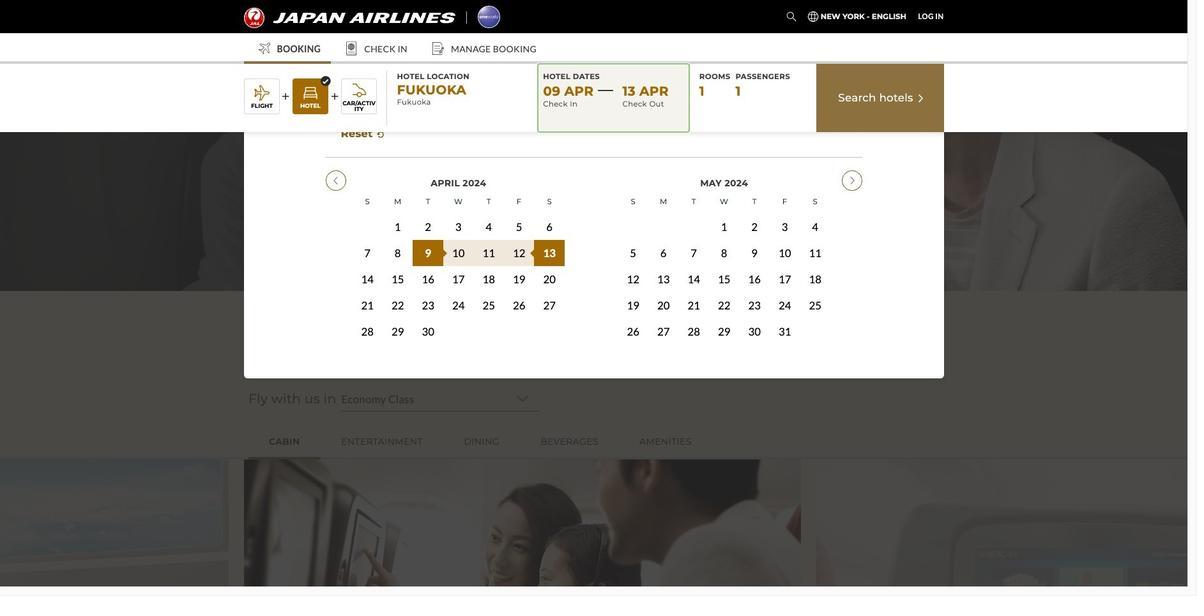 Task type: vqa. For each thing, say whether or not it's contained in the screenshot.
'WEDNESDAY' element associated with first thursday element's "Tuesday" element
no



Task type: describe. For each thing, give the bounding box(es) containing it.
saturday element for the friday element corresponding to thursday element associated with tuesday element associated with 1st monday element from the right
[[800, 201, 830, 225]]

wednesday element for thursday element related to tuesday element corresponding to 2nd monday element from the right
[[443, 201, 474, 225]]

saturday element for the friday element associated with thursday element related to tuesday element corresponding to 2nd monday element from the right
[[534, 201, 565, 225]]

reset image
[[376, 140, 386, 151]]

1 monday element from the left
[[383, 201, 413, 225]]

one world image
[[478, 5, 500, 28]]

2 monday element from the left
[[648, 201, 679, 225]]

thursday element for tuesday element corresponding to 2nd monday element from the right
[[474, 201, 504, 225]]

tuesday element for 2nd monday element from the right
[[413, 201, 443, 225]]



Task type: locate. For each thing, give the bounding box(es) containing it.
2 thursday element from the left
[[739, 201, 770, 225]]

0 horizontal spatial friday element
[[504, 201, 534, 225]]

1 friday element from the left
[[504, 201, 534, 225]]

2 wednesday element from the left
[[709, 201, 739, 225]]

friday element for thursday element associated with tuesday element associated with 1st monday element from the right
[[770, 201, 800, 225]]

tuesday element for 1st monday element from the right
[[679, 201, 709, 225]]

0 horizontal spatial sunday element
[[352, 201, 383, 225]]

1 tuesday element from the left
[[413, 201, 443, 225]]

thursday element
[[474, 201, 504, 225], [739, 201, 770, 225]]

1 horizontal spatial sunday element
[[618, 201, 648, 225]]

wednesday element
[[443, 201, 474, 225], [709, 201, 739, 225]]

thursday element for tuesday element associated with 1st monday element from the right
[[739, 201, 770, 225]]

sunday element for 1st monday element from the right
[[618, 201, 648, 225]]

1 horizontal spatial tuesday element
[[679, 201, 709, 225]]

0 horizontal spatial thursday element
[[474, 201, 504, 225]]

2 saturday element from the left
[[800, 201, 830, 225]]

sunday element for 2nd monday element from the right
[[352, 201, 383, 225]]

2 tuesday element from the left
[[679, 201, 709, 225]]

saturday element
[[534, 201, 565, 225], [800, 201, 830, 225]]

0 horizontal spatial tuesday element
[[413, 201, 443, 225]]

1 horizontal spatial friday element
[[770, 201, 800, 225]]

1 horizontal spatial monday element
[[648, 201, 679, 225]]

1 thursday element from the left
[[474, 201, 504, 225]]

0 horizontal spatial wednesday element
[[443, 201, 474, 225]]

japan airlines image
[[244, 7, 455, 28]]

1 sunday element from the left
[[352, 201, 383, 225]]

wednesday element for thursday element associated with tuesday element associated with 1st monday element from the right
[[709, 201, 739, 225]]

1 horizontal spatial saturday element
[[800, 201, 830, 225]]

0 horizontal spatial saturday element
[[534, 201, 565, 225]]

1 horizontal spatial thursday element
[[739, 201, 770, 225]]

monday element
[[383, 201, 413, 225], [648, 201, 679, 225]]

tab list
[[248, 427, 949, 460]]

1 saturday element from the left
[[534, 201, 565, 225]]

1 horizontal spatial wednesday element
[[709, 201, 739, 225]]

0 horizontal spatial monday element
[[383, 201, 413, 225]]

friday element for thursday element related to tuesday element corresponding to 2nd monday element from the right
[[504, 201, 534, 225]]

tuesday element
[[413, 201, 443, 225], [679, 201, 709, 225]]

2 friday element from the left
[[770, 201, 800, 225]]

friday element
[[504, 201, 534, 225], [770, 201, 800, 225]]

2 sunday element from the left
[[618, 201, 648, 225]]

sunday element
[[352, 201, 383, 225], [618, 201, 648, 225]]

1 wednesday element from the left
[[443, 201, 474, 225]]



